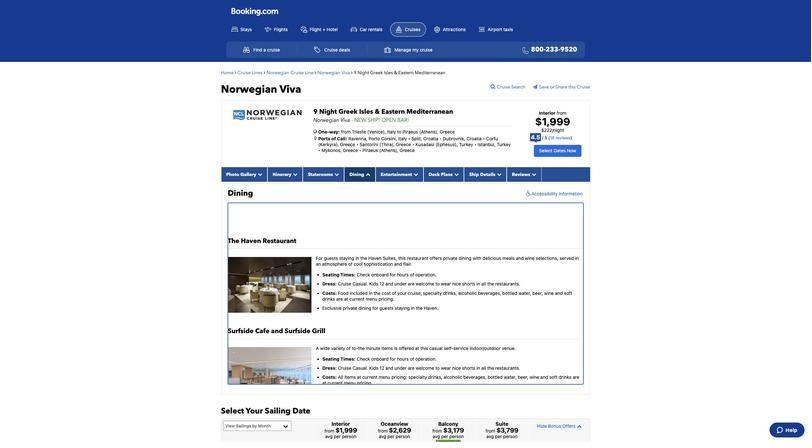Task type: describe. For each thing, give the bounding box(es) containing it.
ship
[[470, 171, 479, 178]]

of down a wide variety of to-the minute items is offered at this casual self-service indoor/outdoor venue.
[[410, 356, 415, 362]]

2 vertical spatial current
[[328, 380, 343, 386]]

hours for surfside cafe and surfside grill
[[397, 356, 409, 362]]

cruise search
[[497, 84, 526, 90]]

in inside food included in the cost of your cruise; specialty drinks, alcoholic beverages, bottled water, beer, wine and soft drinks are at current menu pricing.
[[369, 290, 373, 296]]

per for $3,179
[[442, 434, 449, 439]]

date
[[293, 406, 311, 416]]

cruise search link
[[491, 84, 532, 90]]

hotel
[[327, 26, 338, 32]]

onboard for the haven restaurant
[[372, 272, 389, 277]]

manage my cruise button
[[378, 43, 440, 56]]

ship details button
[[464, 167, 507, 182]]

select          dates now
[[540, 148, 577, 153]]

the left 'minute'
[[358, 345, 365, 351]]

casual
[[430, 345, 443, 351]]

chevron down image for reviews
[[531, 172, 537, 177]]

bottled inside all items at current menu pricing; specialty drinks, alcoholic beverages, bottled water, beer, wine and soft drinks are at current menu pricing.
[[488, 374, 503, 380]]

norwegian right line
[[318, 70, 341, 76]]

)
[[571, 135, 573, 140]]

cafe
[[255, 327, 270, 335]]

a wide variety of to-the minute items is offered at this casual self-service indoor/outdoor venue.
[[316, 345, 516, 351]]

guests inside for guests staying in the haven suites, this restaurant offers private dining with delicious meals and wine selections, served in an atmosphere of cool sophistication and flair.
[[324, 255, 338, 261]]

suite from $3,799 avg per person
[[486, 421, 519, 439]]

dining inside for guests staying in the haven suites, this restaurant offers private dining with delicious meals and wine selections, served in an atmosphere of cool sophistication and flair.
[[459, 255, 472, 261]]

isles for 9 night greek isles & eastern mediterranean norwegian viva - new ship! open bar!
[[360, 107, 373, 116]]

dress: for the haven restaurant
[[323, 281, 337, 287]]

accessibility
[[532, 191, 558, 196]]

0 vertical spatial items
[[382, 345, 393, 351]]

1 horizontal spatial this
[[421, 345, 428, 351]]

exclusive
[[323, 305, 342, 311]]

check for the haven restaurant
[[357, 272, 370, 277]]

• left istanbul,
[[475, 142, 477, 147]]

selections,
[[536, 255, 559, 261]]

wear for surfside cafe and surfside grill
[[441, 365, 451, 371]]

• up istanbul,
[[483, 136, 485, 141]]

alcoholic inside all items at current menu pricing; specialty drinks, alcoholic beverages, bottled water, beer, wine and soft drinks are at current menu pricing.
[[444, 374, 463, 380]]

drinks inside all items at current menu pricing; specialty drinks, alcoholic beverages, bottled water, beer, wine and soft drinks are at current menu pricing.
[[559, 374, 572, 380]]

manage my cruise
[[395, 47, 433, 52]]

seating for surfside cafe and surfside grill
[[323, 356, 340, 362]]

is
[[395, 345, 398, 351]]

the down delicious
[[488, 281, 495, 287]]

meals
[[503, 255, 515, 261]]

beverages, inside all items at current menu pricing; specialty drinks, alcoholic beverages, bottled water, beer, wine and soft drinks are at current menu pricing.
[[464, 374, 487, 380]]

9 night greek isles & eastern mediterranean
[[354, 70, 446, 76]]

one-
[[319, 129, 330, 134]]

flair.
[[404, 261, 413, 267]]

wine inside all items at current menu pricing; specialty drinks, alcoholic beverages, bottled water, beer, wine and soft drinks are at current menu pricing.
[[530, 374, 540, 380]]

balcony from $3,179 avg per person
[[433, 421, 465, 439]]

2 surfside from the left
[[285, 327, 311, 335]]

are inside food included in the cost of your cruise; specialty drinks, alcoholic beverages, bottled water, beer, wine and soft drinks are at current menu pricing.
[[337, 296, 343, 302]]

drinks, inside food included in the cost of your cruise; specialty drinks, alcoholic beverages, bottled water, beer, wine and soft drinks are at current menu pricing.
[[443, 290, 457, 296]]

surfside cafe and surfside grill
[[228, 327, 326, 335]]

1 horizontal spatial staying
[[395, 305, 410, 311]]

norwegian viva link
[[318, 70, 351, 76]]

greece down ravenna, porto corsini, italy • split, croatia • dubrovnik, croatia •
[[396, 142, 411, 147]]

from for balcony from $3,179 avg per person
[[433, 428, 443, 434]]

cruise lines
[[238, 70, 263, 76]]

chevron down image for staterooms
[[333, 172, 339, 177]]

0 horizontal spatial dining
[[228, 188, 253, 199]]

+
[[323, 26, 326, 32]]

casual. for surfside cafe and surfside grill
[[353, 365, 368, 371]]

split,
[[412, 136, 423, 141]]

1 croatia from the left
[[424, 136, 439, 141]]

kids for the haven restaurant
[[370, 281, 379, 287]]

person for $2,629
[[396, 434, 411, 439]]

oceanview from $2,629 avg per person
[[378, 421, 412, 439]]

chevron down image for ship details
[[496, 172, 502, 177]]

angle right image for norwegian viva
[[351, 70, 353, 75]]

travel menu navigation
[[226, 41, 585, 58]]

bottled inside food included in the cost of your cruise; specialty drinks, alcoholic beverages, bottled water, beer, wine and soft drinks are at current menu pricing.
[[503, 290, 518, 296]]

costs: for the haven restaurant
[[323, 290, 337, 296]]

2 vertical spatial menu
[[344, 380, 356, 386]]

food included in the cost of your cruise; specialty drinks, alcoholic beverages, bottled water, beer, wine and soft drinks are at current menu pricing.
[[323, 290, 573, 302]]

wine inside food included in the cost of your cruise; specialty drinks, alcoholic beverages, bottled water, beer, wine and soft drinks are at current menu pricing.
[[545, 290, 554, 296]]

details
[[481, 171, 496, 178]]

corfu
[[487, 136, 499, 141]]

restaurant
[[263, 237, 297, 245]]

cruises link
[[391, 22, 426, 37]]

norwegian viva main content
[[218, 65, 594, 442]]

night for 9 night greek isles & eastern mediterranean norwegian viva - new ship! open bar!
[[320, 107, 337, 116]]

$1,999 for interior from $1,999 $222 / night
[[536, 115, 571, 128]]

under for surfside cafe and surfside grill
[[395, 365, 407, 371]]

gallery
[[241, 171, 256, 178]]

12 for the haven restaurant
[[380, 281, 385, 287]]

sailing
[[265, 406, 291, 416]]

current inside food included in the cost of your cruise; specialty drinks, alcoholic beverages, bottled water, beer, wine and soft drinks are at current menu pricing.
[[350, 296, 365, 302]]

1 vertical spatial for
[[373, 305, 379, 311]]

dates
[[554, 148, 566, 153]]

interior from $1,999 avg per person
[[325, 421, 357, 439]]

lines
[[252, 70, 263, 76]]

of down flair.
[[410, 272, 415, 277]]

chevron up image
[[365, 172, 371, 177]]

pricing. inside all items at current menu pricing; specialty drinks, alcoholic beverages, bottled water, beer, wine and soft drinks are at current menu pricing.
[[357, 380, 373, 386]]

now
[[568, 148, 577, 153]]

at inside food included in the cost of your cruise; specialty drinks, alcoholic beverages, bottled water, beer, wine and soft drinks are at current menu pricing.
[[344, 296, 349, 302]]

of inside food included in the cost of your cruise; specialty drinks, alcoholic beverages, bottled water, beer, wine and soft drinks are at current menu pricing.
[[392, 290, 397, 296]]

home link
[[221, 70, 234, 76]]

greece up dubrovnik,
[[440, 129, 455, 134]]

the down indoor/outdoor
[[488, 365, 495, 371]]

piraeus inside santorini (thira), greece • kusadasi (ephesus), turkey • istanbul, turkey • mykonos, greece • piraeus (athens), greece
[[363, 147, 378, 153]]

16 reviews link
[[550, 135, 571, 140]]

plans
[[441, 171, 453, 178]]

to-
[[352, 345, 358, 351]]

interior
[[539, 110, 556, 116]]

0 vertical spatial this
[[569, 84, 576, 90]]

0 vertical spatial haven
[[241, 237, 261, 245]]

variety
[[331, 345, 346, 351]]

atmosphere
[[322, 261, 347, 267]]

of down way:
[[332, 136, 336, 141]]

• down santorini
[[360, 147, 362, 153]]

find a cruise
[[254, 47, 280, 52]]

norwegian cruise line link
[[267, 70, 314, 76]]

wine inside for guests staying in the haven suites, this restaurant offers private dining with delicious meals and wine selections, served in an atmosphere of cool sophistication and flair.
[[525, 255, 535, 261]]

/ inside 4.5 / 5 ( 16 reviews )
[[543, 135, 544, 140]]

2 croatia from the left
[[467, 136, 482, 141]]

view
[[226, 423, 235, 428]]

wide
[[320, 345, 330, 351]]

indoor/outdoor
[[470, 345, 501, 351]]

from up call:
[[341, 129, 351, 134]]

this inside for guests staying in the haven suites, this restaurant offers private dining with delicious meals and wine selections, served in an atmosphere of cool sophistication and flair.
[[399, 255, 406, 261]]

chevron down image for photo gallery
[[256, 172, 263, 177]]

$3,179
[[444, 427, 465, 434]]

in up cool
[[356, 255, 359, 261]]

9520
[[561, 45, 578, 54]]

• up (ephesus),
[[440, 136, 442, 141]]

a
[[264, 47, 266, 52]]

welcome for the haven restaurant
[[416, 281, 435, 287]]

1 horizontal spatial guests
[[380, 305, 394, 311]]

photo gallery button
[[221, 167, 268, 182]]

menu inside food included in the cost of your cruise; specialty drinks, alcoholic beverages, bottled water, beer, wine and soft drinks are at current menu pricing.
[[366, 296, 378, 302]]

way:
[[330, 129, 340, 134]]

santorini (thira), greece • kusadasi (ephesus), turkey • istanbul, turkey • mykonos, greece • piraeus (athens), greece
[[319, 142, 511, 153]]

4.5 / 5 ( 16 reviews )
[[531, 134, 573, 141]]

restaurants. for surfside cafe and surfside grill
[[496, 365, 521, 371]]

staterooms
[[308, 171, 333, 178]]

cruise for find a cruise
[[267, 47, 280, 52]]

cruise right share in the right top of the page
[[577, 84, 591, 90]]

search image
[[491, 84, 497, 89]]

recommended image
[[436, 440, 461, 442]]

view sailings by month link
[[223, 421, 292, 431]]

all for the haven restaurant
[[482, 281, 487, 287]]

0 horizontal spatial italy
[[388, 129, 396, 134]]

cruise for manage my cruise
[[420, 47, 433, 52]]

in right served
[[576, 255, 579, 261]]

1 vertical spatial private
[[343, 305, 358, 311]]

alcoholic inside food included in the cost of your cruise; specialty drinks, alcoholic beverages, bottled water, beer, wine and soft drinks are at current menu pricing.
[[459, 290, 477, 296]]

• down ravenna, porto corsini, italy • split, croatia • dubrovnik, croatia •
[[413, 142, 415, 147]]

stays
[[241, 26, 252, 32]]

soft inside food included in the cost of your cruise; specialty drinks, alcoholic beverages, bottled water, beer, wine and soft drinks are at current menu pricing.
[[565, 290, 573, 296]]

from for suite from $3,799 avg per person
[[486, 428, 496, 434]]

cruise deals link
[[307, 43, 358, 56]]

1 vertical spatial viva
[[280, 82, 302, 96]]

of left to-
[[347, 345, 351, 351]]

• down ravenna, at the top of page
[[357, 142, 359, 147]]

norwegian down cruise lines link
[[221, 82, 277, 96]]

0 vertical spatial to
[[398, 129, 402, 134]]

greek for 9 night greek isles & eastern mediterranean
[[371, 70, 383, 76]]

for for surfside cafe and surfside grill
[[390, 356, 396, 362]]

233-
[[546, 45, 561, 54]]

0 vertical spatial viva
[[342, 70, 350, 76]]

save or share this cruise link
[[533, 84, 591, 90]]

ship details
[[470, 171, 496, 178]]

& for 9 night greek isles & eastern mediterranean norwegian viva - new ship! open bar!
[[375, 107, 380, 116]]

the haven restaurant
[[228, 237, 297, 245]]

offers
[[563, 423, 576, 429]]

cruise up food
[[338, 281, 352, 287]]

isles for 9 night greek isles & eastern mediterranean
[[384, 70, 393, 76]]

interior from $1,999 $222 / night
[[536, 110, 571, 133]]

cool
[[354, 261, 363, 267]]

grill
[[312, 327, 326, 335]]

beverages, inside food included in the cost of your cruise; specialty drinks, alcoholic beverages, bottled water, beer, wine and soft drinks are at current menu pricing.
[[479, 290, 502, 296]]

per for $3,799
[[496, 434, 502, 439]]

0 vertical spatial (athens),
[[420, 129, 439, 134]]

car
[[360, 26, 367, 32]]

1 horizontal spatial norwegian viva
[[318, 70, 350, 76]]

norwegian cruise line
[[267, 70, 314, 76]]

greece down corfu (kerkyra), greece
[[400, 147, 415, 153]]

month
[[258, 423, 271, 428]]

deals
[[339, 47, 350, 52]]

items inside all items at current menu pricing; specialty drinks, alcoholic beverages, bottled water, beer, wine and soft drinks are at current menu pricing.
[[345, 374, 356, 380]]

ravenna,
[[349, 136, 368, 141]]

staying inside for guests staying in the haven suites, this restaurant offers private dining with delicious meals and wine selections, served in an atmosphere of cool sophistication and flair.
[[340, 255, 355, 261]]

operation. for the haven restaurant
[[416, 272, 437, 277]]

dining inside 'dropdown button'
[[350, 171, 365, 178]]

included
[[350, 290, 368, 296]]

1 vertical spatial current
[[363, 374, 378, 380]]

(thira),
[[380, 142, 395, 147]]

(
[[549, 135, 550, 140]]

1 vertical spatial italy
[[399, 136, 407, 141]]

share
[[556, 84, 568, 90]]

staterooms button
[[303, 167, 345, 182]]

drinks, inside all items at current menu pricing; specialty drinks, alcoholic beverages, bottled water, beer, wine and soft drinks are at current menu pricing.
[[429, 374, 443, 380]]

casual. for the haven restaurant
[[353, 281, 368, 287]]

cruise left search
[[497, 84, 511, 90]]

trieste
[[352, 129, 366, 134]]

avg for $1,999
[[325, 434, 333, 439]]

chevron down image for entertainment
[[413, 172, 419, 177]]

in down cruise;
[[411, 305, 415, 311]]

cruise up all
[[338, 365, 352, 371]]

map marker image
[[314, 136, 317, 141]]

greece inside corfu (kerkyra), greece
[[340, 142, 356, 147]]

car rentals link
[[346, 23, 388, 36]]

deck
[[429, 171, 440, 178]]

the left haven.
[[416, 305, 423, 311]]

mediterranean for 9 night greek isles & eastern mediterranean norwegian viva - new ship! open bar!
[[407, 107, 454, 116]]

shorts for the haven restaurant
[[463, 281, 476, 287]]

2 turkey from the left
[[497, 142, 511, 147]]

9 for 9 night greek isles & eastern mediterranean norwegian viva - new ship! open bar!
[[314, 107, 318, 116]]

call:
[[337, 136, 347, 141]]

for guests staying in the haven suites, this restaurant offers private dining with delicious meals and wine selections, served in an atmosphere of cool sophistication and flair.
[[316, 255, 579, 267]]



Task type: locate. For each thing, give the bounding box(es) containing it.
2 times: from the top
[[341, 356, 356, 362]]

specialty inside all items at current menu pricing; specialty drinks, alcoholic beverages, bottled water, beer, wine and soft drinks are at current menu pricing.
[[409, 374, 428, 380]]

3 avg from the left
[[433, 434, 440, 439]]

reviews
[[512, 171, 531, 178]]

1 vertical spatial wear
[[441, 365, 451, 371]]

are
[[408, 281, 415, 287], [337, 296, 343, 302], [408, 365, 415, 371], [573, 374, 580, 380]]

1 vertical spatial restaurants.
[[496, 365, 521, 371]]

1 vertical spatial seating times: check onboard for hours of operation.
[[323, 356, 437, 362]]

1 under from the top
[[395, 281, 407, 287]]

cruise lines link
[[238, 70, 263, 76]]

2 kids from the top
[[370, 365, 379, 371]]

$1,999 for interior from $1,999 avg per person
[[336, 427, 357, 434]]

2 onboard from the top
[[372, 356, 389, 362]]

1 casual. from the top
[[353, 281, 368, 287]]

cruise left line
[[291, 70, 304, 76]]

16
[[550, 135, 555, 140]]

seating down atmosphere at bottom
[[323, 272, 340, 277]]

under for the haven restaurant
[[395, 281, 407, 287]]

the up cool
[[361, 255, 367, 261]]

0 vertical spatial casual.
[[353, 281, 368, 287]]

cruise inside travel menu navigation
[[325, 47, 338, 52]]

all down with on the bottom of page
[[482, 281, 487, 287]]

0 horizontal spatial /
[[543, 135, 544, 140]]

turkey down dubrovnik,
[[460, 142, 474, 147]]

person inside "interior from $1,999 avg per person"
[[342, 434, 357, 439]]

1 nice from the top
[[453, 281, 461, 287]]

0 vertical spatial shorts
[[463, 281, 476, 287]]

corfu (kerkyra), greece
[[319, 136, 499, 147]]

1 vertical spatial eastern
[[382, 107, 405, 116]]

select your sailing date
[[221, 406, 311, 416]]

1 surfside from the left
[[228, 327, 254, 335]]

avg inside suite from $3,799 avg per person
[[487, 434, 494, 439]]

0 vertical spatial drinks,
[[443, 290, 457, 296]]

0 vertical spatial costs:
[[323, 290, 337, 296]]

2 cruise from the left
[[420, 47, 433, 52]]

croatia up istanbul,
[[467, 136, 482, 141]]

person for $3,179
[[450, 434, 464, 439]]

haven inside for guests staying in the haven suites, this restaurant offers private dining with delicious meals and wine selections, served in an atmosphere of cool sophistication and flair.
[[369, 255, 382, 261]]

the inside for guests staying in the haven suites, this restaurant offers private dining with delicious meals and wine selections, served in an atmosphere of cool sophistication and flair.
[[361, 255, 367, 261]]

1 horizontal spatial dining
[[350, 171, 365, 178]]

0 vertical spatial water,
[[519, 290, 532, 296]]

dress: cruise casual. kids 12 and under are welcome to wear nice shorts in all the restaurants. up cruise;
[[323, 281, 521, 287]]

check down to-
[[357, 356, 370, 362]]

eastern for 9 night greek isles & eastern mediterranean norwegian viva - new ship! open bar!
[[382, 107, 405, 116]]

2 nice from the top
[[453, 365, 461, 371]]

wear up all items at current menu pricing; specialty drinks, alcoholic beverages, bottled water, beer, wine and soft drinks are at current menu pricing.
[[441, 365, 451, 371]]

viva
[[342, 70, 350, 76], [280, 82, 302, 96], [341, 117, 350, 124]]

guests up atmosphere at bottom
[[324, 255, 338, 261]]

chevron down image
[[256, 172, 263, 177], [292, 172, 298, 177], [333, 172, 339, 177], [413, 172, 419, 177], [496, 172, 502, 177]]

accessibility information
[[532, 191, 583, 196]]

1 horizontal spatial pricing.
[[379, 296, 395, 302]]

water, inside all items at current menu pricing; specialty drinks, alcoholic beverages, bottled water, beer, wine and soft drinks are at current menu pricing.
[[504, 374, 517, 380]]

0 horizontal spatial pricing.
[[357, 380, 373, 386]]

1 hours from the top
[[397, 272, 409, 277]]

night for 9 night greek isles & eastern mediterranean
[[358, 70, 369, 76]]

1 vertical spatial specialty
[[409, 374, 428, 380]]

1 avg from the left
[[325, 434, 333, 439]]

beer,
[[533, 290, 543, 296], [518, 374, 529, 380]]

rentals
[[369, 26, 383, 32]]

norwegian cruise line image
[[233, 109, 302, 121]]

times: for surfside cafe and surfside grill
[[341, 356, 356, 362]]

avg for $2,629
[[379, 434, 387, 439]]

restaurants. down venue. at the right bottom of page
[[496, 365, 521, 371]]

greece
[[440, 129, 455, 134], [340, 142, 356, 147], [396, 142, 411, 147], [343, 147, 358, 153], [400, 147, 415, 153]]

viva left the -
[[341, 117, 350, 124]]

avg down interior
[[325, 434, 333, 439]]

from down oceanview
[[378, 428, 388, 434]]

per down interior
[[334, 434, 341, 439]]

& inside 9 night greek isles & eastern mediterranean norwegian viva - new ship! open bar!
[[375, 107, 380, 116]]

in down with on the bottom of page
[[477, 281, 481, 287]]

booking.com home image
[[232, 7, 278, 16]]

check for surfside cafe and surfside grill
[[357, 356, 370, 362]]

1 horizontal spatial dining
[[459, 255, 472, 261]]

1 vertical spatial times:
[[341, 356, 356, 362]]

welcome
[[416, 281, 435, 287], [416, 365, 435, 371]]

staying up cool
[[340, 255, 355, 261]]

casual.
[[353, 281, 368, 287], [353, 365, 368, 371]]

0 vertical spatial nice
[[453, 281, 461, 287]]

chevron down image left itinerary
[[256, 172, 263, 177]]

wear for the haven restaurant
[[441, 281, 451, 287]]

cruise inside dropdown button
[[420, 47, 433, 52]]

seating times: check onboard for hours of operation. for the haven restaurant
[[323, 272, 437, 277]]

mediterranean down my
[[415, 70, 446, 76]]

1 chevron down image from the left
[[453, 172, 459, 177]]

avg inside 'balcony from $3,179 avg per person'
[[433, 434, 440, 439]]

1 vertical spatial shorts
[[463, 365, 476, 371]]

0 horizontal spatial guests
[[324, 255, 338, 261]]

0 horizontal spatial this
[[399, 255, 406, 261]]

from inside 'balcony from $3,179 avg per person'
[[433, 428, 443, 434]]

0 vertical spatial piraeus
[[403, 129, 418, 134]]

are inside all items at current menu pricing; specialty drinks, alcoholic beverages, bottled water, beer, wine and soft drinks are at current menu pricing.
[[573, 374, 580, 380]]

1 horizontal spatial private
[[444, 255, 458, 261]]

operation. for surfside cafe and surfside grill
[[416, 356, 437, 362]]

1 12 from the top
[[380, 281, 385, 287]]

costs:
[[323, 290, 337, 296], [323, 374, 337, 380]]

0 vertical spatial staying
[[340, 255, 355, 261]]

2 shorts from the top
[[463, 365, 476, 371]]

0 vertical spatial isles
[[384, 70, 393, 76]]

1 horizontal spatial greek
[[371, 70, 383, 76]]

1 check from the top
[[357, 272, 370, 277]]

soft inside all items at current menu pricing; specialty drinks, alcoholic beverages, bottled water, beer, wine and soft drinks are at current menu pricing.
[[550, 374, 558, 380]]

(athens), down (thira),
[[380, 147, 399, 153]]

haven right the at the bottom of page
[[241, 237, 261, 245]]

seating times: check onboard for hours of operation. down the sophistication
[[323, 272, 437, 277]]

the left cost
[[374, 290, 381, 296]]

eastern inside 9 night greek isles & eastern mediterranean norwegian viva - new ship! open bar!
[[382, 107, 405, 116]]

chevron down image inside deck plans dropdown button
[[453, 172, 459, 177]]

norwegian viva down cruise deals link
[[318, 70, 350, 76]]

mediterranean up bar!
[[407, 107, 454, 116]]

1 cruise from the left
[[267, 47, 280, 52]]

$2,629
[[389, 427, 412, 434]]

1 vertical spatial under
[[395, 365, 407, 371]]

flight + hotel link
[[296, 23, 343, 36]]

1 all from the top
[[482, 281, 487, 287]]

1 times: from the top
[[341, 272, 356, 277]]

0 vertical spatial 9
[[354, 70, 357, 76]]

12
[[380, 281, 385, 287], [380, 365, 385, 371]]

per down 'suite'
[[496, 434, 502, 439]]

bottled
[[503, 290, 518, 296], [488, 374, 503, 380]]

surfside left "grill" at the bottom of page
[[285, 327, 311, 335]]

cruise deals
[[325, 47, 350, 52]]

ship!
[[368, 117, 381, 124]]

0 horizontal spatial beer,
[[518, 374, 529, 380]]

1 horizontal spatial night
[[358, 70, 369, 76]]

drinks
[[323, 296, 335, 302], [559, 374, 572, 380]]

chevron down image inside itinerary 'dropdown button'
[[292, 172, 298, 177]]

1 vertical spatial welcome
[[416, 365, 435, 371]]

0 horizontal spatial staying
[[340, 255, 355, 261]]

1 dress: cruise casual. kids 12 and under are welcome to wear nice shorts in all the restaurants. from the top
[[323, 281, 521, 287]]

check down cool
[[357, 272, 370, 277]]

the inside food included in the cost of your cruise; specialty drinks, alcoholic beverages, bottled water, beer, wine and soft drinks are at current menu pricing.
[[374, 290, 381, 296]]

norwegian inside 9 night greek isles & eastern mediterranean norwegian viva - new ship! open bar!
[[314, 117, 340, 124]]

greek
[[371, 70, 383, 76], [339, 107, 358, 116]]

istanbul,
[[478, 142, 496, 147]]

1 per from the left
[[334, 434, 341, 439]]

isles inside 9 night greek isles & eastern mediterranean norwegian viva - new ship! open bar!
[[360, 107, 373, 116]]

person for $3,799
[[504, 434, 518, 439]]

3 angle right image from the left
[[315, 70, 317, 75]]

piraeus
[[403, 129, 418, 134], [363, 147, 378, 153]]

deck plans button
[[424, 167, 464, 182]]

reviews button
[[507, 167, 542, 182]]

angle right image
[[235, 70, 237, 75], [264, 70, 266, 75], [315, 70, 317, 75], [351, 70, 353, 75]]

italy up corsini, at the left of the page
[[388, 129, 396, 134]]

seating for the haven restaurant
[[323, 272, 340, 277]]

kids down the sophistication
[[370, 281, 379, 287]]

specialty inside food included in the cost of your cruise; specialty drinks, alcoholic beverages, bottled water, beer, wine and soft drinks are at current menu pricing.
[[423, 290, 442, 296]]

3 chevron down image from the left
[[333, 172, 339, 177]]

(athens), inside santorini (thira), greece • kusadasi (ephesus), turkey • istanbul, turkey • mykonos, greece • piraeus (athens), greece
[[380, 147, 399, 153]]

$222
[[542, 127, 553, 133]]

to for surfside cafe and surfside grill
[[436, 365, 440, 371]]

operation. down restaurant
[[416, 272, 437, 277]]

person inside 'balcony from $3,179 avg per person'
[[450, 434, 464, 439]]

avg for $3,179
[[433, 434, 440, 439]]

from for interior from $1,999 $222 / night
[[557, 110, 567, 116]]

your
[[246, 406, 263, 416]]

2 avg from the left
[[379, 434, 387, 439]]

items right all
[[345, 374, 356, 380]]

2 hours from the top
[[397, 356, 409, 362]]

1 horizontal spatial /
[[553, 127, 554, 133]]

eastern up the open
[[382, 107, 405, 116]]

eastern
[[399, 70, 414, 76], [382, 107, 405, 116]]

1 vertical spatial items
[[345, 374, 356, 380]]

viva inside 9 night greek isles & eastern mediterranean norwegian viva - new ship! open bar!
[[341, 117, 350, 124]]

itinerary button
[[268, 167, 303, 182]]

0 vertical spatial norwegian viva
[[318, 70, 350, 76]]

0 vertical spatial kids
[[370, 281, 379, 287]]

pricing.
[[379, 296, 395, 302], [357, 380, 373, 386]]

select          dates now link
[[535, 145, 582, 157]]

1 vertical spatial dining
[[359, 305, 372, 311]]

&
[[394, 70, 398, 76], [375, 107, 380, 116]]

water, inside food included in the cost of your cruise; specialty drinks, alcoholic beverages, bottled water, beer, wine and soft drinks are at current menu pricing.
[[519, 290, 532, 296]]

3 per from the left
[[442, 434, 449, 439]]

private inside for guests staying in the haven suites, this restaurant offers private dining with delicious meals and wine selections, served in an atmosphere of cool sophistication and flair.
[[444, 255, 458, 261]]

in down indoor/outdoor
[[477, 365, 481, 371]]

0 horizontal spatial greek
[[339, 107, 358, 116]]

person inside 'oceanview from $2,629 avg per person'
[[396, 434, 411, 439]]

0 horizontal spatial menu
[[344, 380, 356, 386]]

per
[[334, 434, 341, 439], [388, 434, 395, 439], [442, 434, 449, 439], [496, 434, 502, 439]]

1 horizontal spatial menu
[[366, 296, 378, 302]]

shorts for surfside cafe and surfside grill
[[463, 365, 476, 371]]

current
[[350, 296, 365, 302], [363, 374, 378, 380], [328, 380, 343, 386]]

dining down included at the left bottom of the page
[[359, 305, 372, 311]]

of inside for guests staying in the haven suites, this restaurant offers private dining with delicious meals and wine selections, served in an atmosphere of cool sophistication and flair.
[[349, 261, 353, 267]]

0 vertical spatial /
[[553, 127, 554, 133]]

4 per from the left
[[496, 434, 502, 439]]

eastern for 9 night greek isles & eastern mediterranean
[[399, 70, 414, 76]]

1 vertical spatial dress: cruise casual. kids 12 and under are welcome to wear nice shorts in all the restaurants.
[[323, 365, 521, 371]]

chevron down image inside reviews dropdown button
[[531, 172, 537, 177]]

1 wear from the top
[[441, 281, 451, 287]]

2 12 from the top
[[380, 365, 385, 371]]

2 vertical spatial wine
[[530, 374, 540, 380]]

haven.
[[424, 305, 439, 311]]

angle right image for home
[[235, 70, 237, 75]]

5 chevron down image from the left
[[496, 172, 502, 177]]

mediterranean for 9 night greek isles & eastern mediterranean
[[415, 70, 446, 76]]

all for surfside cafe and surfside grill
[[482, 365, 487, 371]]

of right cost
[[392, 290, 397, 296]]

1 person from the left
[[342, 434, 357, 439]]

2 seating from the top
[[323, 356, 340, 362]]

in right included at the left bottom of the page
[[369, 290, 373, 296]]

1 vertical spatial kids
[[370, 365, 379, 371]]

1 dress: from the top
[[323, 281, 337, 287]]

manage
[[395, 47, 412, 52]]

avg inside 'oceanview from $2,629 avg per person'
[[379, 434, 387, 439]]

globe image
[[314, 129, 318, 134]]

1 angle right image from the left
[[235, 70, 237, 75]]

0 vertical spatial for
[[390, 272, 396, 277]]

shorts up food included in the cost of your cruise; specialty drinks, alcoholic beverages, bottled water, beer, wine and soft drinks are at current menu pricing. on the bottom of the page
[[463, 281, 476, 287]]

1 vertical spatial staying
[[395, 305, 410, 311]]

guests
[[324, 255, 338, 261], [380, 305, 394, 311]]

0 vertical spatial soft
[[565, 290, 573, 296]]

1 horizontal spatial water,
[[519, 290, 532, 296]]

0 horizontal spatial private
[[343, 305, 358, 311]]

0 horizontal spatial select
[[221, 406, 244, 416]]

chevron up image
[[576, 424, 582, 428]]

under up "your"
[[395, 281, 407, 287]]

1 horizontal spatial surfside
[[285, 327, 311, 335]]

1 seating times: check onboard for hours of operation. from the top
[[323, 272, 437, 277]]

angle right image for norwegian cruise line
[[315, 70, 317, 75]]

(athens), up kusadasi
[[420, 129, 439, 134]]

to
[[398, 129, 402, 134], [436, 281, 440, 287], [436, 365, 440, 371]]

0 vertical spatial pricing.
[[379, 296, 395, 302]]

entertainment button
[[376, 167, 424, 182]]

0 horizontal spatial water,
[[504, 374, 517, 380]]

the
[[228, 237, 240, 245]]

2 casual. from the top
[[353, 365, 368, 371]]

night up one-
[[320, 107, 337, 116]]

per inside 'oceanview from $2,629 avg per person'
[[388, 434, 395, 439]]

cruise left deals
[[325, 47, 338, 52]]

1 chevron down image from the left
[[256, 172, 263, 177]]

2 dress: cruise casual. kids 12 and under are welcome to wear nice shorts in all the restaurants. from the top
[[323, 365, 521, 371]]

paper plane image
[[533, 85, 540, 89]]

1 horizontal spatial soft
[[565, 290, 573, 296]]

stays link
[[226, 23, 257, 36]]

1 vertical spatial costs:
[[323, 374, 337, 380]]

sailings
[[236, 423, 251, 428]]

from down balcony
[[433, 428, 443, 434]]

wear
[[441, 281, 451, 287], [441, 365, 451, 371]]

greek for 9 night greek isles & eastern mediterranean norwegian viva - new ship! open bar!
[[339, 107, 358, 116]]

0 horizontal spatial norwegian viva
[[221, 82, 302, 96]]

1 vertical spatial pricing.
[[357, 380, 373, 386]]

drinks, down casual
[[429, 374, 443, 380]]

per inside 'balcony from $3,179 avg per person'
[[442, 434, 449, 439]]

800-233-9520
[[532, 45, 578, 54]]

croatia up kusadasi
[[424, 136, 439, 141]]

0 vertical spatial onboard
[[372, 272, 389, 277]]

ports
[[319, 136, 331, 141]]

1 restaurants. from the top
[[496, 281, 521, 287]]

0 vertical spatial beverages,
[[479, 290, 502, 296]]

/ inside "interior from $1,999 $222 / night"
[[553, 127, 554, 133]]

beer, inside all items at current menu pricing; specialty drinks, alcoholic beverages, bottled water, beer, wine and soft drinks are at current menu pricing.
[[518, 374, 529, 380]]

attractions link
[[429, 23, 471, 36]]

$1,999
[[536, 115, 571, 128], [336, 427, 357, 434]]

chevron down image inside ship details dropdown button
[[496, 172, 502, 177]]

2 chevron down image from the left
[[531, 172, 537, 177]]

of
[[332, 136, 336, 141], [349, 261, 353, 267], [410, 272, 415, 277], [392, 290, 397, 296], [347, 345, 351, 351], [410, 356, 415, 362]]

wheelchair image
[[525, 190, 532, 197]]

photo gallery
[[226, 171, 256, 178]]

$3,799
[[497, 427, 519, 434]]

• down (kerkyra),
[[319, 147, 321, 153]]

4 avg from the left
[[487, 434, 494, 439]]

2 vertical spatial to
[[436, 365, 440, 371]]

to for the haven restaurant
[[436, 281, 440, 287]]

0 horizontal spatial croatia
[[424, 136, 439, 141]]

1 vertical spatial hours
[[397, 356, 409, 362]]

norwegian
[[267, 70, 290, 76], [318, 70, 341, 76], [221, 82, 277, 96], [314, 117, 340, 124]]

dress: for surfside cafe and surfside grill
[[323, 365, 337, 371]]

chevron down image for itinerary
[[292, 172, 298, 177]]

/ left 5
[[543, 135, 544, 140]]

specialty right pricing;
[[409, 374, 428, 380]]

2 welcome from the top
[[416, 365, 435, 371]]

2 operation. from the top
[[416, 356, 437, 362]]

1 horizontal spatial drinks,
[[443, 290, 457, 296]]

2 wear from the top
[[441, 365, 451, 371]]

all
[[482, 281, 487, 287], [482, 365, 487, 371]]

2 restaurants. from the top
[[496, 365, 521, 371]]

2 per from the left
[[388, 434, 395, 439]]

hours for the haven restaurant
[[397, 272, 409, 277]]

1 vertical spatial norwegian viva
[[221, 82, 302, 96]]

1 vertical spatial drinks,
[[429, 374, 443, 380]]

guests down cost
[[380, 305, 394, 311]]

costs: left all
[[323, 374, 337, 380]]

in
[[356, 255, 359, 261], [576, 255, 579, 261], [477, 281, 481, 287], [369, 290, 373, 296], [411, 305, 415, 311], [477, 365, 481, 371]]

1 horizontal spatial select
[[540, 148, 553, 153]]

select for select your sailing date
[[221, 406, 244, 416]]

person down interior
[[342, 434, 357, 439]]

restaurants. for the haven restaurant
[[496, 281, 521, 287]]

drinks inside food included in the cost of your cruise; specialty drinks, alcoholic beverages, bottled water, beer, wine and soft drinks are at current menu pricing.
[[323, 296, 335, 302]]

greece down ravenna, at the top of page
[[343, 147, 358, 153]]

1 welcome from the top
[[416, 281, 435, 287]]

0 vertical spatial night
[[358, 70, 369, 76]]

onboard for surfside cafe and surfside grill
[[372, 356, 389, 362]]

1 turkey from the left
[[460, 142, 474, 147]]

viva down deals
[[342, 70, 350, 76]]

1 onboard from the top
[[372, 272, 389, 277]]

from down interior
[[325, 428, 335, 434]]

beverages,
[[479, 290, 502, 296], [464, 374, 487, 380]]

4 person from the left
[[504, 434, 518, 439]]

to up all items at current menu pricing; specialty drinks, alcoholic beverages, bottled water, beer, wine and soft drinks are at current menu pricing.
[[436, 365, 440, 371]]

2 horizontal spatial menu
[[379, 374, 391, 380]]

2 under from the top
[[395, 365, 407, 371]]

0 horizontal spatial night
[[320, 107, 337, 116]]

from inside suite from $3,799 avg per person
[[486, 428, 496, 434]]

welcome down a wide variety of to-the minute items is offered at this casual self-service indoor/outdoor venue.
[[416, 365, 435, 371]]

at
[[344, 296, 349, 302], [416, 345, 420, 351], [357, 374, 361, 380], [323, 380, 327, 386]]

2 check from the top
[[357, 356, 370, 362]]

chevron down image inside staterooms dropdown button
[[333, 172, 339, 177]]

seating times: check onboard for hours of operation. for surfside cafe and surfside grill
[[323, 356, 437, 362]]

corsini,
[[382, 136, 397, 141]]

0 vertical spatial greek
[[371, 70, 383, 76]]

and inside all items at current menu pricing; specialty drinks, alcoholic beverages, bottled water, beer, wine and soft drinks are at current menu pricing.
[[541, 374, 549, 380]]

greek inside 9 night greek isles & eastern mediterranean norwegian viva - new ship! open bar!
[[339, 107, 358, 116]]

from for interior from $1,999 avg per person
[[325, 428, 335, 434]]

chevron down image
[[453, 172, 459, 177], [531, 172, 537, 177]]

suite
[[496, 421, 509, 427]]

2 chevron down image from the left
[[292, 172, 298, 177]]

seating times: check onboard for hours of operation. down 'minute'
[[323, 356, 437, 362]]

2 dress: from the top
[[323, 365, 337, 371]]

drinks, down for guests staying in the haven suites, this restaurant offers private dining with delicious meals and wine selections, served in an atmosphere of cool sophistication and flair. in the bottom of the page
[[443, 290, 457, 296]]

angle right image for cruise lines
[[264, 70, 266, 75]]

1 vertical spatial all
[[482, 365, 487, 371]]

• left split,
[[409, 136, 411, 141]]

0 vertical spatial welcome
[[416, 281, 435, 287]]

person for $1,999
[[342, 434, 357, 439]]

your
[[398, 290, 407, 296]]

per for $2,629
[[388, 434, 395, 439]]

kids for surfside cafe and surfside grill
[[370, 365, 379, 371]]

airport taxis link
[[474, 23, 519, 36]]

beer, inside food included in the cost of your cruise; specialty drinks, alcoholic beverages, bottled water, beer, wine and soft drinks are at current menu pricing.
[[533, 290, 543, 296]]

flight + hotel
[[310, 26, 338, 32]]

for for the haven restaurant
[[390, 272, 396, 277]]

1 vertical spatial isles
[[360, 107, 373, 116]]

4 angle right image from the left
[[351, 70, 353, 75]]

nice for the haven restaurant
[[453, 281, 461, 287]]

this right share in the right top of the page
[[569, 84, 576, 90]]

9 inside 9 night greek isles & eastern mediterranean norwegian viva - new ship! open bar!
[[314, 107, 318, 116]]

from inside 'oceanview from $2,629 avg per person'
[[378, 428, 388, 434]]

1 vertical spatial to
[[436, 281, 440, 287]]

bonus
[[549, 423, 562, 429]]

person inside suite from $3,799 avg per person
[[504, 434, 518, 439]]

this up flair.
[[399, 255, 406, 261]]

from right interior at the top right of the page
[[557, 110, 567, 116]]

1 vertical spatial onboard
[[372, 356, 389, 362]]

eastern down manage my cruise dropdown button on the top of the page
[[399, 70, 414, 76]]

dress: cruise casual. kids 12 and under are welcome to wear nice shorts in all the restaurants. for the haven restaurant
[[323, 281, 521, 287]]

person down 'suite'
[[504, 434, 518, 439]]

1 vertical spatial operation.
[[416, 356, 437, 362]]

per inside "interior from $1,999 avg per person"
[[334, 434, 341, 439]]

0 vertical spatial dining
[[459, 255, 472, 261]]

avg for $3,799
[[487, 434, 494, 439]]

12 for surfside cafe and surfside grill
[[380, 365, 385, 371]]

0 vertical spatial alcoholic
[[459, 290, 477, 296]]

pricing. inside food included in the cost of your cruise; specialty drinks, alcoholic beverages, bottled water, beer, wine and soft drinks are at current menu pricing.
[[379, 296, 395, 302]]

cruise left lines
[[238, 70, 251, 76]]

9 for 9 night greek isles & eastern mediterranean
[[354, 70, 357, 76]]

0 vertical spatial hours
[[397, 272, 409, 277]]

1 shorts from the top
[[463, 281, 476, 287]]

select for select          dates now
[[540, 148, 553, 153]]

avg left $3,799
[[487, 434, 494, 439]]

1 horizontal spatial turkey
[[497, 142, 511, 147]]

alcoholic
[[459, 290, 477, 296], [444, 374, 463, 380]]

from for oceanview from $2,629 avg per person
[[378, 428, 388, 434]]

1 operation. from the top
[[416, 272, 437, 277]]

from inside "interior from $1,999 avg per person"
[[325, 428, 335, 434]]

norwegian viva down lines
[[221, 82, 302, 96]]

save or share this cruise
[[540, 84, 591, 90]]

food
[[338, 290, 349, 296]]

from inside "interior from $1,999 $222 / night"
[[557, 110, 567, 116]]

3 person from the left
[[450, 434, 464, 439]]

1 costs: from the top
[[323, 290, 337, 296]]

dress: down atmosphere at bottom
[[323, 281, 337, 287]]

piraeus down santorini
[[363, 147, 378, 153]]

4 chevron down image from the left
[[413, 172, 419, 177]]

•
[[409, 136, 411, 141], [440, 136, 442, 141], [483, 136, 485, 141], [357, 142, 359, 147], [413, 142, 415, 147], [475, 142, 477, 147], [319, 147, 321, 153], [360, 147, 362, 153]]

0 vertical spatial dress: cruise casual. kids 12 and under are welcome to wear nice shorts in all the restaurants.
[[323, 281, 521, 287]]

1 seating from the top
[[323, 272, 340, 277]]

$1,999 inside "interior from $1,999 avg per person"
[[336, 427, 357, 434]]

my
[[413, 47, 419, 52]]

under up pricing;
[[395, 365, 407, 371]]

hide bonus offers
[[538, 423, 576, 429]]

oceanview
[[381, 421, 409, 427]]

800-
[[532, 45, 546, 54]]

for
[[316, 255, 323, 261]]

person down oceanview
[[396, 434, 411, 439]]

/ up 4.5 / 5 ( 16 reviews )
[[553, 127, 554, 133]]

welcome for surfside cafe and surfside grill
[[416, 365, 435, 371]]

9 right norwegian viva link
[[354, 70, 357, 76]]

welcome up cruise;
[[416, 281, 435, 287]]

-
[[352, 117, 353, 124]]

chevron down image inside photo gallery dropdown button
[[256, 172, 263, 177]]

dining left with on the bottom of page
[[459, 255, 472, 261]]

norwegian right lines
[[267, 70, 290, 76]]

2 angle right image from the left
[[264, 70, 266, 75]]

cost
[[382, 290, 391, 296]]

12 down 'minute'
[[380, 365, 385, 371]]

1 horizontal spatial items
[[382, 345, 393, 351]]

2 vertical spatial viva
[[341, 117, 350, 124]]

casual. down to-
[[353, 365, 368, 371]]

and inside food included in the cost of your cruise; specialty drinks, alcoholic beverages, bottled water, beer, wine and soft drinks are at current menu pricing.
[[556, 290, 563, 296]]

/
[[553, 127, 554, 133], [543, 135, 544, 140]]

dress: cruise casual. kids 12 and under are welcome to wear nice shorts in all the restaurants. for surfside cafe and surfside grill
[[323, 365, 521, 371]]

2 seating times: check onboard for hours of operation. from the top
[[323, 356, 437, 362]]

cruise right my
[[420, 47, 433, 52]]

chevron down image up wheelchair icon
[[531, 172, 537, 177]]

croatia
[[424, 136, 439, 141], [467, 136, 482, 141]]

mediterranean inside 9 night greek isles & eastern mediterranean norwegian viva - new ship! open bar!
[[407, 107, 454, 116]]

per for $1,999
[[334, 434, 341, 439]]

bar!
[[398, 117, 409, 124]]

0 vertical spatial private
[[444, 255, 458, 261]]

onboard down the sophistication
[[372, 272, 389, 277]]

times: for the haven restaurant
[[341, 272, 356, 277]]

1 kids from the top
[[370, 281, 379, 287]]

shorts
[[463, 281, 476, 287], [463, 365, 476, 371]]

chevron down image inside "entertainment" dropdown button
[[413, 172, 419, 177]]

2 all from the top
[[482, 365, 487, 371]]

0 vertical spatial all
[[482, 281, 487, 287]]

& for 9 night greek isles & eastern mediterranean
[[394, 70, 398, 76]]

turkey down corfu
[[497, 142, 511, 147]]

0 vertical spatial wear
[[441, 281, 451, 287]]

1 vertical spatial alcoholic
[[444, 374, 463, 380]]

2 person from the left
[[396, 434, 411, 439]]

costs: for surfside cafe and surfside grill
[[323, 374, 337, 380]]

0 vertical spatial italy
[[388, 129, 396, 134]]

operation.
[[416, 272, 437, 277], [416, 356, 437, 362]]

chevron down image for deck plans
[[453, 172, 459, 177]]

0 horizontal spatial drinks
[[323, 296, 335, 302]]

avg inside "interior from $1,999 avg per person"
[[325, 434, 333, 439]]

2 costs: from the top
[[323, 374, 337, 380]]

1 horizontal spatial italy
[[399, 136, 407, 141]]

0 vertical spatial 12
[[380, 281, 385, 287]]

all down indoor/outdoor
[[482, 365, 487, 371]]

minute
[[366, 345, 381, 351]]

& up ship!
[[375, 107, 380, 116]]

this left casual
[[421, 345, 428, 351]]

angle right image right lines
[[264, 70, 266, 75]]

1 vertical spatial greek
[[339, 107, 358, 116]]

night inside 9 night greek isles & eastern mediterranean norwegian viva - new ship! open bar!
[[320, 107, 337, 116]]

all
[[338, 374, 344, 380]]

nice for surfside cafe and surfside grill
[[453, 365, 461, 371]]

photo
[[226, 171, 240, 178]]

per inside suite from $3,799 avg per person
[[496, 434, 502, 439]]



Task type: vqa. For each thing, say whether or not it's contained in the screenshot.
'your'
yes



